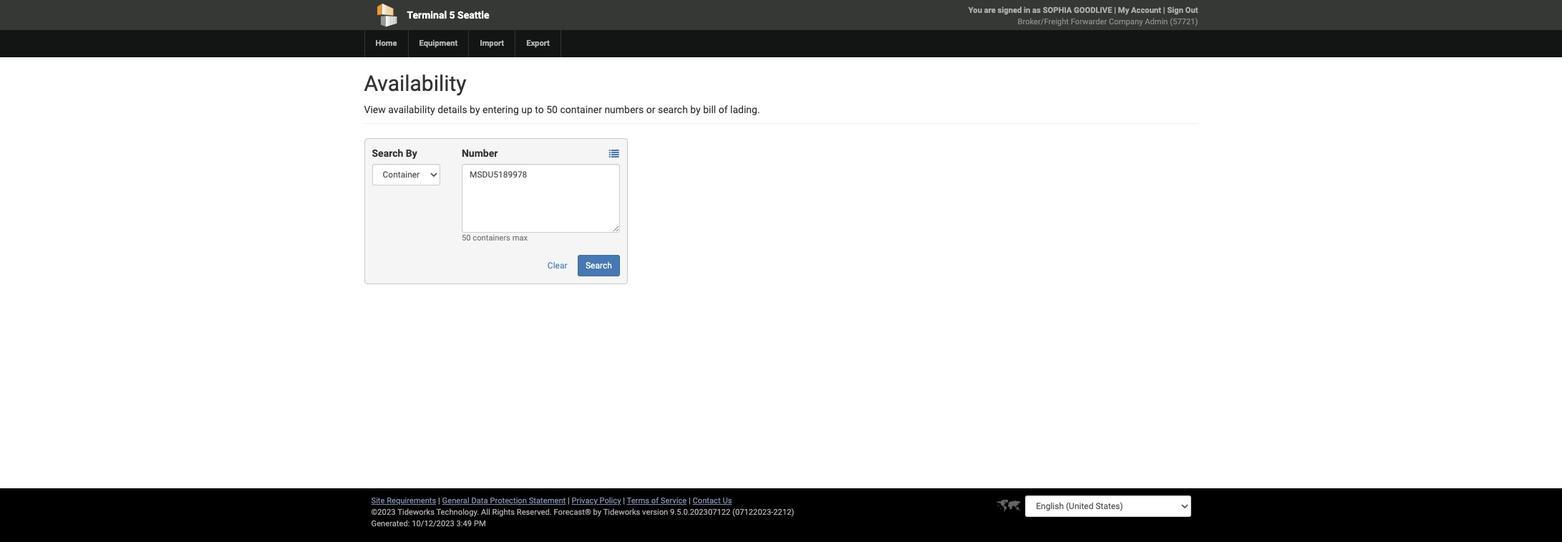 Task type: vqa. For each thing, say whether or not it's contained in the screenshot.
website trucker updates link
no



Task type: describe. For each thing, give the bounding box(es) containing it.
of inside site requirements | general data protection statement | privacy policy | terms of service | contact us ©2023 tideworks technology. all rights reserved. forecast® by tideworks version 9.5.0.202307122 (07122023-2212) generated: 10/12/2023 3:49 pm
[[651, 496, 659, 505]]

pm
[[474, 519, 486, 528]]

clear button
[[540, 255, 575, 276]]

bill
[[703, 104, 716, 115]]

generated:
[[371, 519, 410, 528]]

terms of service link
[[627, 496, 687, 505]]

search
[[658, 104, 688, 115]]

2 horizontal spatial by
[[690, 104, 701, 115]]

general data protection statement link
[[442, 496, 566, 505]]

9.5.0.202307122
[[670, 508, 731, 517]]

service
[[661, 496, 687, 505]]

site requirements link
[[371, 496, 436, 505]]

equipment
[[419, 39, 458, 48]]

requirements
[[387, 496, 436, 505]]

lading.
[[730, 104, 760, 115]]

up
[[521, 104, 533, 115]]

signed
[[998, 6, 1022, 15]]

number
[[462, 147, 498, 159]]

site
[[371, 496, 385, 505]]

details
[[438, 104, 467, 115]]

general
[[442, 496, 469, 505]]

1 horizontal spatial of
[[719, 104, 728, 115]]

privacy
[[572, 496, 598, 505]]

container
[[560, 104, 602, 115]]

0 vertical spatial 50
[[546, 104, 558, 115]]

sophia
[[1043, 6, 1072, 15]]

tideworks
[[603, 508, 640, 517]]

search button
[[578, 255, 620, 276]]

equipment link
[[408, 30, 469, 57]]

terminal 5 seattle link
[[364, 0, 699, 30]]

export link
[[515, 30, 561, 57]]

data
[[471, 496, 488, 505]]

technology.
[[436, 508, 479, 517]]

5
[[449, 9, 455, 21]]

export
[[526, 39, 550, 48]]

| up 9.5.0.202307122
[[689, 496, 691, 505]]

view
[[364, 104, 386, 115]]

terms
[[627, 496, 649, 505]]

| left sign
[[1163, 6, 1165, 15]]

terminal 5 seattle
[[407, 9, 489, 21]]

goodlive
[[1074, 6, 1112, 15]]

containers
[[473, 233, 510, 243]]

rights
[[492, 508, 515, 517]]

| left general
[[438, 496, 440, 505]]

by
[[406, 147, 417, 159]]

| left the my
[[1114, 6, 1116, 15]]

contact us link
[[693, 496, 732, 505]]

©2023 tideworks
[[371, 508, 435, 517]]

by inside site requirements | general data protection statement | privacy policy | terms of service | contact us ©2023 tideworks technology. all rights reserved. forecast® by tideworks version 9.5.0.202307122 (07122023-2212) generated: 10/12/2023 3:49 pm
[[593, 508, 602, 517]]

my account link
[[1118, 6, 1161, 15]]

seattle
[[458, 9, 489, 21]]

are
[[984, 6, 996, 15]]

in
[[1024, 6, 1031, 15]]



Task type: locate. For each thing, give the bounding box(es) containing it.
version
[[642, 508, 668, 517]]

out
[[1185, 6, 1198, 15]]

2212)
[[774, 508, 794, 517]]

terminal
[[407, 9, 447, 21]]

account
[[1131, 6, 1161, 15]]

forwarder
[[1071, 17, 1107, 26]]

0 horizontal spatial by
[[470, 104, 480, 115]]

show list image
[[609, 149, 619, 159]]

protection
[[490, 496, 527, 505]]

broker/freight
[[1018, 17, 1069, 26]]

home
[[376, 39, 397, 48]]

3:49
[[456, 519, 472, 528]]

you
[[969, 6, 982, 15]]

by down "privacy policy" link
[[593, 508, 602, 517]]

as
[[1033, 6, 1041, 15]]

search
[[372, 147, 403, 159], [586, 261, 612, 271]]

0 horizontal spatial 50
[[462, 233, 471, 243]]

of
[[719, 104, 728, 115], [651, 496, 659, 505]]

availability
[[388, 104, 435, 115]]

1 horizontal spatial search
[[586, 261, 612, 271]]

50 left containers
[[462, 233, 471, 243]]

| up tideworks
[[623, 496, 625, 505]]

search for search
[[586, 261, 612, 271]]

admin
[[1145, 17, 1168, 26]]

of up version
[[651, 496, 659, 505]]

site requirements | general data protection statement | privacy policy | terms of service | contact us ©2023 tideworks technology. all rights reserved. forecast® by tideworks version 9.5.0.202307122 (07122023-2212) generated: 10/12/2023 3:49 pm
[[371, 496, 794, 528]]

all
[[481, 508, 490, 517]]

|
[[1114, 6, 1116, 15], [1163, 6, 1165, 15], [438, 496, 440, 505], [568, 496, 570, 505], [623, 496, 625, 505], [689, 496, 691, 505]]

search inside button
[[586, 261, 612, 271]]

search by
[[372, 147, 417, 159]]

by left the bill
[[690, 104, 701, 115]]

1 horizontal spatial 50
[[546, 104, 558, 115]]

(07122023-
[[733, 508, 774, 517]]

(57721)
[[1170, 17, 1198, 26]]

search right the clear
[[586, 261, 612, 271]]

company
[[1109, 17, 1143, 26]]

by
[[470, 104, 480, 115], [690, 104, 701, 115], [593, 508, 602, 517]]

1 horizontal spatial by
[[593, 508, 602, 517]]

import link
[[469, 30, 515, 57]]

forecast®
[[554, 508, 591, 517]]

10/12/2023
[[412, 519, 455, 528]]

50
[[546, 104, 558, 115], [462, 233, 471, 243]]

entering
[[483, 104, 519, 115]]

0 vertical spatial of
[[719, 104, 728, 115]]

1 vertical spatial 50
[[462, 233, 471, 243]]

1 vertical spatial of
[[651, 496, 659, 505]]

availability
[[364, 71, 466, 96]]

0 vertical spatial search
[[372, 147, 403, 159]]

Number text field
[[462, 164, 620, 233]]

max
[[512, 233, 528, 243]]

0 horizontal spatial of
[[651, 496, 659, 505]]

home link
[[364, 30, 408, 57]]

policy
[[600, 496, 621, 505]]

statement
[[529, 496, 566, 505]]

numbers
[[605, 104, 644, 115]]

to
[[535, 104, 544, 115]]

privacy policy link
[[572, 496, 621, 505]]

50 right to
[[546, 104, 558, 115]]

contact
[[693, 496, 721, 505]]

you are signed in as sophia goodlive | my account | sign out broker/freight forwarder company admin (57721)
[[969, 6, 1198, 26]]

| up forecast® at the left of page
[[568, 496, 570, 505]]

0 horizontal spatial search
[[372, 147, 403, 159]]

50 containers max
[[462, 233, 528, 243]]

reserved.
[[517, 508, 552, 517]]

import
[[480, 39, 504, 48]]

us
[[723, 496, 732, 505]]

search for search by
[[372, 147, 403, 159]]

sign
[[1167, 6, 1184, 15]]

or
[[646, 104, 656, 115]]

my
[[1118, 6, 1129, 15]]

by right details
[[470, 104, 480, 115]]

search left by
[[372, 147, 403, 159]]

clear
[[548, 261, 567, 271]]

1 vertical spatial search
[[586, 261, 612, 271]]

view availability details by entering up to 50 container numbers or search by bill of lading.
[[364, 104, 760, 115]]

of right the bill
[[719, 104, 728, 115]]

sign out link
[[1167, 6, 1198, 15]]



